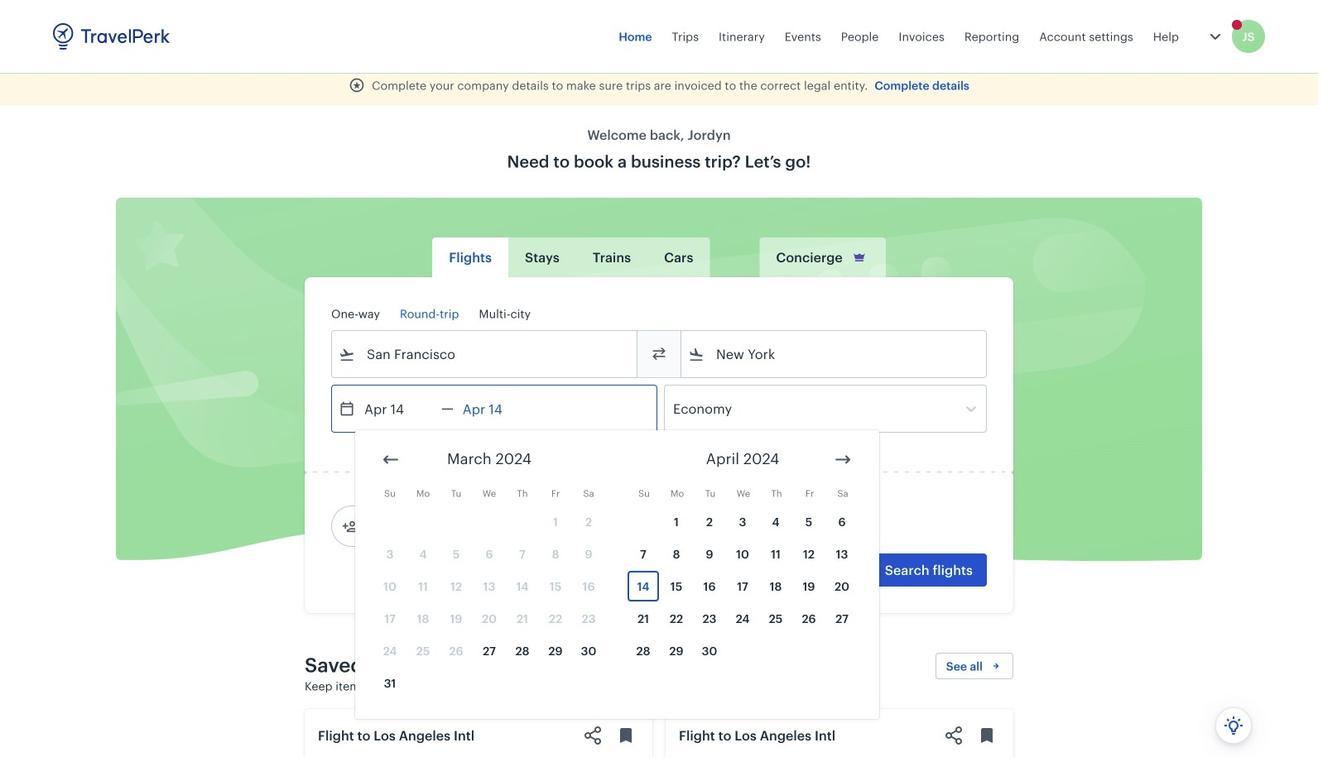 Task type: locate. For each thing, give the bounding box(es) containing it.
To search field
[[705, 341, 965, 368]]

move forward to switch to the next month. image
[[833, 450, 853, 470]]

From search field
[[355, 341, 615, 368]]

Depart text field
[[355, 386, 441, 432]]

move backward to switch to the previous month. image
[[381, 450, 401, 470]]



Task type: describe. For each thing, give the bounding box(es) containing it.
Return text field
[[454, 386, 540, 432]]

calendar application
[[355, 431, 1319, 720]]



Task type: vqa. For each thing, say whether or not it's contained in the screenshot.
To search box
yes



